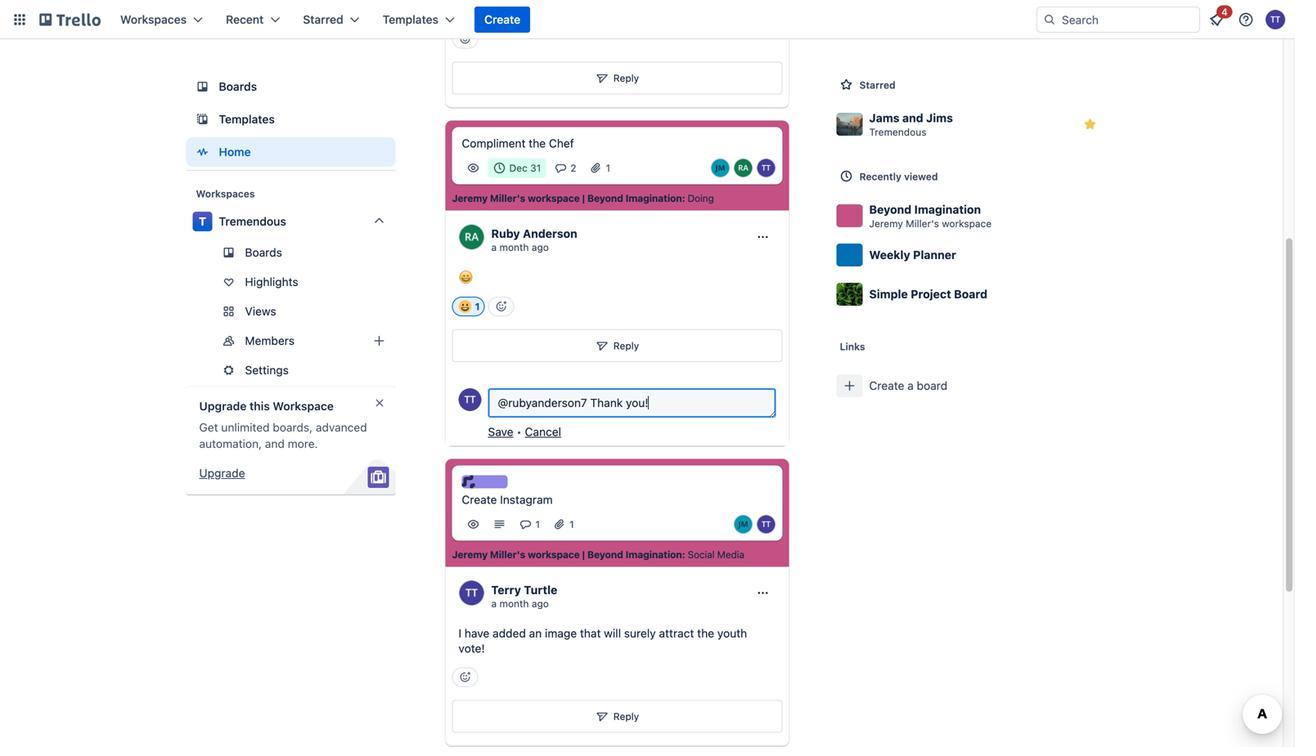 Task type: describe. For each thing, give the bounding box(es) containing it.
settings link
[[186, 358, 396, 384]]

jeremy for jeremy miller's workspace | beyond imagination : doing
[[452, 193, 488, 204]]

templates link
[[186, 105, 396, 134]]

4 notifications image
[[1207, 10, 1227, 29]]

1 reply from the top
[[613, 72, 639, 84]]

create a board
[[869, 379, 948, 393]]

home link
[[186, 137, 396, 167]]

1 vertical spatial tremendous
[[219, 215, 286, 228]]

miller's inside "beyond imagination jeremy miller's workspace"
[[906, 218, 939, 230]]

search image
[[1043, 13, 1056, 26]]

ruby
[[491, 227, 520, 241]]

a inside button
[[908, 379, 914, 393]]

unlimited
[[221, 421, 270, 434]]

instagram
[[500, 493, 553, 507]]

save
[[488, 425, 514, 439]]

boards for templates
[[219, 80, 257, 93]]

t
[[199, 215, 206, 228]]

board image
[[193, 77, 212, 97]]

boards for highlights
[[245, 246, 282, 259]]

beyond for doing
[[587, 193, 623, 204]]

more.
[[288, 437, 318, 451]]

1 vertical spatial add reaction image
[[488, 297, 514, 316]]

and inside upgrade this workspace get unlimited boards, advanced automation, and more.
[[265, 437, 285, 451]]

beyond inside "beyond imagination jeremy miller's workspace"
[[869, 203, 912, 216]]

reply for turtle
[[613, 712, 639, 723]]

Search field
[[1056, 7, 1200, 32]]

that
[[580, 627, 601, 641]]

upgrade for upgrade this workspace get unlimited boards, advanced automation, and more.
[[199, 400, 247, 413]]

added
[[493, 627, 526, 641]]

dec
[[509, 163, 528, 174]]

ago for anderson
[[532, 242, 549, 253]]

media
[[717, 549, 744, 561]]

i have added an image that will surely attract the youth vote!
[[459, 627, 747, 656]]

surely
[[624, 627, 656, 641]]

i
[[459, 627, 462, 641]]

terry turtle (terryturtle) image
[[1266, 10, 1285, 29]]

color: purple, title: none image
[[462, 476, 508, 489]]

jims
[[926, 111, 953, 125]]

jeremy for jeremy miller's workspace | beyond imagination : social media
[[452, 549, 488, 561]]

chef
[[549, 137, 574, 150]]

: for doing
[[682, 193, 685, 204]]

1 horizontal spatial starred
[[860, 79, 896, 91]]

1 vertical spatial templates
[[219, 113, 275, 126]]

0 horizontal spatial add reaction image
[[452, 29, 478, 49]]

viewed
[[904, 171, 938, 182]]

terry
[[491, 584, 521, 597]]

compliment
[[462, 137, 526, 150]]

workspace inside "beyond imagination jeremy miller's workspace"
[[942, 218, 992, 230]]

get
[[199, 421, 218, 434]]

reply button for anderson
[[452, 330, 783, 362]]

@rubyanderson7 Thank you! text field
[[488, 389, 776, 418]]

1 horizontal spatial workspaces
[[196, 188, 255, 200]]

: for social
[[682, 549, 685, 561]]

a for terry turtle
[[491, 598, 497, 610]]

simple
[[869, 288, 908, 301]]

simple project board link
[[830, 275, 1110, 314]]

weekly planner link
[[830, 236, 1110, 275]]

doing
[[688, 193, 714, 204]]

jeremy inside "beyond imagination jeremy miller's workspace"
[[869, 218, 903, 230]]

imagination for doing
[[626, 193, 682, 204]]

highlights link
[[186, 269, 396, 295]]

tremendous inside the jams and jims tremendous
[[869, 126, 927, 138]]

ruby anderson a month ago
[[491, 227, 577, 253]]

31
[[530, 163, 541, 174]]

turtle
[[524, 584, 557, 597]]

and inside the jams and jims tremendous
[[902, 111, 923, 125]]

imagination inside "beyond imagination jeremy miller's workspace"
[[914, 203, 981, 216]]

ago for turtle
[[532, 598, 549, 610]]

have
[[465, 627, 490, 641]]

2
[[571, 163, 576, 174]]

beyond imagination link for doing
[[587, 192, 682, 205]]

starred inside starred popup button
[[303, 13, 343, 26]]

beyond imagination jeremy miller's workspace
[[869, 203, 992, 230]]

boards link for highlights
[[186, 240, 396, 266]]

miller's for jeremy miller's workspace | beyond imagination : social media
[[490, 549, 525, 561]]

jeremy miller's workspace | beyond imagination : social media
[[452, 549, 744, 561]]



Task type: locate. For each thing, give the bounding box(es) containing it.
recently
[[860, 171, 902, 182]]

0 vertical spatial beyond imagination link
[[587, 192, 682, 205]]

1 vertical spatial :
[[682, 549, 685, 561]]

1 vertical spatial a
[[908, 379, 914, 393]]

primary element
[[0, 0, 1295, 39]]

tremendous
[[869, 126, 927, 138], [219, 215, 286, 228]]

miller's up weekly planner
[[906, 218, 939, 230]]

1 ago from the top
[[532, 242, 549, 253]]

2 vertical spatial reply
[[613, 712, 639, 723]]

beyond imagination link
[[587, 192, 682, 205], [587, 549, 682, 562]]

1 horizontal spatial and
[[902, 111, 923, 125]]

1 horizontal spatial the
[[697, 627, 714, 641]]

members
[[245, 334, 295, 348]]

jeremy miller's workspace | beyond imagination : doing
[[452, 193, 714, 204]]

jeremy up the weekly on the top
[[869, 218, 903, 230]]

dec 31
[[509, 163, 541, 174]]

terry turtle a month ago
[[491, 584, 557, 610]]

workspace for jeremy miller's workspace | beyond imagination : doing
[[528, 193, 580, 204]]

3 reply from the top
[[613, 712, 639, 723]]

2 month from the top
[[500, 598, 529, 610]]

month for terry
[[500, 598, 529, 610]]

: left social
[[682, 549, 685, 561]]

jeremy down create instagram
[[452, 549, 488, 561]]

back to home image
[[39, 7, 101, 33]]

starred right recent dropdown button
[[303, 13, 343, 26]]

2 | from the top
[[582, 549, 585, 561]]

tremendous right t
[[219, 215, 286, 228]]

0 horizontal spatial templates
[[219, 113, 275, 126]]

2 vertical spatial a
[[491, 598, 497, 610]]

open information menu image
[[1238, 11, 1254, 28]]

boards link for templates
[[186, 72, 396, 101]]

create for create a board
[[869, 379, 905, 393]]

month for ruby
[[500, 242, 529, 253]]

upgrade inside upgrade this workspace get unlimited boards, advanced automation, and more.
[[199, 400, 247, 413]]

miller's
[[490, 193, 525, 204], [906, 218, 939, 230], [490, 549, 525, 561]]

jams and jims tremendous
[[869, 111, 953, 138]]

jeremy down compliment
[[452, 193, 488, 204]]

upgrade
[[199, 400, 247, 413], [199, 467, 245, 480]]

1 : from the top
[[682, 193, 685, 204]]

jams
[[869, 111, 900, 125]]

ago inside ruby anderson a month ago
[[532, 242, 549, 253]]

0 vertical spatial and
[[902, 111, 923, 125]]

| for doing
[[582, 193, 585, 204]]

0 horizontal spatial starred
[[303, 13, 343, 26]]

imagination down viewed
[[914, 203, 981, 216]]

the inside the i have added an image that will surely attract the youth vote!
[[697, 627, 714, 641]]

add image
[[369, 331, 389, 351]]

2 boards link from the top
[[186, 240, 396, 266]]

a down terry
[[491, 598, 497, 610]]

month
[[500, 242, 529, 253], [500, 598, 529, 610]]

cancel button
[[525, 425, 561, 439]]

and left jims
[[902, 111, 923, 125]]

boards
[[219, 80, 257, 93], [245, 246, 282, 259]]

0 vertical spatial month
[[500, 242, 529, 253]]

links
[[840, 341, 865, 353]]

reply button down the i have added an image that will surely attract the youth vote!
[[452, 701, 783, 734]]

upgrade for upgrade
[[199, 467, 245, 480]]

create inside primary element
[[484, 13, 521, 26]]

reply button up the @rubyanderson7 thank you! text field
[[452, 330, 783, 362]]

ago inside terry turtle a month ago
[[532, 598, 549, 610]]

jeremy
[[452, 193, 488, 204], [869, 218, 903, 230], [452, 549, 488, 561]]

0 vertical spatial reply button
[[452, 62, 783, 95]]

1 vertical spatial and
[[265, 437, 285, 451]]

advanced
[[316, 421, 367, 434]]

1 vertical spatial ago
[[532, 598, 549, 610]]

a inside terry turtle a month ago
[[491, 598, 497, 610]]

views
[[245, 305, 276, 318]]

home image
[[193, 142, 212, 162]]

boards link up 'templates' link on the top left of page
[[186, 72, 396, 101]]

a
[[491, 242, 497, 253], [908, 379, 914, 393], [491, 598, 497, 610]]

ago down turtle in the bottom of the page
[[532, 598, 549, 610]]

0 vertical spatial :
[[682, 193, 685, 204]]

a down ruby
[[491, 242, 497, 253]]

1 vertical spatial miller's
[[906, 218, 939, 230]]

|
[[582, 193, 585, 204], [582, 549, 585, 561]]

: left doing
[[682, 193, 685, 204]]

upgrade down the automation,
[[199, 467, 245, 480]]

add reaction image
[[452, 29, 478, 49], [488, 297, 514, 316]]

boards right board image
[[219, 80, 257, 93]]

create a board button
[[830, 367, 1110, 406]]

1 vertical spatial reply button
[[452, 330, 783, 362]]

a inside ruby anderson a month ago
[[491, 242, 497, 253]]

views link
[[186, 299, 396, 325]]

tremendous down "jams"
[[869, 126, 927, 138]]

| for social
[[582, 549, 585, 561]]

upgrade up get
[[199, 400, 247, 413]]

month inside ruby anderson a month ago
[[500, 242, 529, 253]]

1 horizontal spatial add reaction image
[[488, 297, 514, 316]]

social
[[688, 549, 715, 561]]

click to unstar jams and jims. it will be removed from your starred list. image
[[1082, 116, 1098, 133]]

workspace
[[273, 400, 334, 413]]

workspace
[[528, 193, 580, 204], [942, 218, 992, 230], [528, 549, 580, 561]]

starred
[[303, 13, 343, 26], [860, 79, 896, 91]]

2 vertical spatial jeremy
[[452, 549, 488, 561]]

beyond imagination link for social media
[[587, 549, 682, 562]]

simple project board
[[869, 288, 988, 301]]

0 vertical spatial upgrade
[[199, 400, 247, 413]]

1 vertical spatial boards
[[245, 246, 282, 259]]

grinning image
[[459, 270, 473, 285]]

month inside terry turtle a month ago
[[500, 598, 529, 610]]

workspace for jeremy miller's workspace | beyond imagination : social media
[[528, 549, 580, 561]]

templates right starred popup button
[[383, 13, 439, 26]]

2 vertical spatial reply button
[[452, 701, 783, 734]]

:
[[682, 193, 685, 204], [682, 549, 685, 561]]

highlights
[[245, 275, 298, 289]]

beyond imagination link left social
[[587, 549, 682, 562]]

0 horizontal spatial the
[[529, 137, 546, 150]]

project
[[911, 288, 951, 301]]

reply button
[[452, 62, 783, 95], [452, 330, 783, 362], [452, 701, 783, 734]]

create for create
[[484, 13, 521, 26]]

templates
[[383, 13, 439, 26], [219, 113, 275, 126]]

create button
[[475, 7, 530, 33]]

imagination left doing
[[626, 193, 682, 204]]

1 vertical spatial beyond imagination link
[[587, 549, 682, 562]]

2 ago from the top
[[532, 598, 549, 610]]

an
[[529, 627, 542, 641]]

workspaces inside dropdown button
[[120, 13, 187, 26]]

0 vertical spatial add reaction image
[[452, 29, 478, 49]]

boards up highlights
[[245, 246, 282, 259]]

upgrade this workspace get unlimited boards, advanced automation, and more.
[[199, 400, 367, 451]]

1 vertical spatial reply
[[613, 340, 639, 352]]

youth
[[717, 627, 747, 641]]

0 vertical spatial starred
[[303, 13, 343, 26]]

miller's down dec on the top of the page
[[490, 193, 525, 204]]

0 vertical spatial boards
[[219, 80, 257, 93]]

attract
[[659, 627, 694, 641]]

0 vertical spatial a
[[491, 242, 497, 253]]

workspace up turtle in the bottom of the page
[[528, 549, 580, 561]]

settings
[[245, 364, 289, 377]]

ago down 'anderson'
[[532, 242, 549, 253]]

workspace up weekly planner link
[[942, 218, 992, 230]]

compliment the chef
[[462, 137, 574, 150]]

2 reply from the top
[[613, 340, 639, 352]]

reply down the i have added an image that will surely attract the youth vote!
[[613, 712, 639, 723]]

anderson
[[523, 227, 577, 241]]

miller's up terry
[[490, 549, 525, 561]]

this
[[249, 400, 270, 413]]

0 vertical spatial workspace
[[528, 193, 580, 204]]

1
[[606, 163, 610, 174], [475, 301, 480, 312], [536, 519, 540, 531], [570, 519, 574, 531]]

1 boards link from the top
[[186, 72, 396, 101]]

the
[[529, 137, 546, 150], [697, 627, 714, 641]]

0 vertical spatial miller's
[[490, 193, 525, 204]]

miller's for jeremy miller's workspace | beyond imagination : doing
[[490, 193, 525, 204]]

reply down primary element
[[613, 72, 639, 84]]

boards link
[[186, 72, 396, 101], [186, 240, 396, 266]]

2 vertical spatial workspace
[[528, 549, 580, 561]]

0 vertical spatial tremendous
[[869, 126, 927, 138]]

1 vertical spatial boards link
[[186, 240, 396, 266]]

0 horizontal spatial and
[[265, 437, 285, 451]]

reply
[[613, 72, 639, 84], [613, 340, 639, 352], [613, 712, 639, 723]]

weekly
[[869, 248, 910, 262]]

2 vertical spatial miller's
[[490, 549, 525, 561]]

workspace down 31
[[528, 193, 580, 204]]

imagination left social
[[626, 549, 682, 561]]

workspaces button
[[110, 7, 213, 33]]

add reaction image
[[452, 668, 478, 688]]

2 vertical spatial create
[[462, 493, 497, 507]]

0 vertical spatial |
[[582, 193, 585, 204]]

month down ruby
[[500, 242, 529, 253]]

home
[[219, 145, 251, 159]]

cancel
[[525, 425, 561, 439]]

0 vertical spatial the
[[529, 137, 546, 150]]

automation,
[[199, 437, 262, 451]]

3 reply button from the top
[[452, 701, 783, 734]]

and
[[902, 111, 923, 125], [265, 437, 285, 451]]

reply button down primary element
[[452, 62, 783, 95]]

a for ruby anderson
[[491, 242, 497, 253]]

beyond imagination link left doing
[[587, 192, 682, 205]]

beyond for social media
[[587, 549, 623, 561]]

1 vertical spatial workspaces
[[196, 188, 255, 200]]

weekly planner
[[869, 248, 956, 262]]

1 vertical spatial jeremy
[[869, 218, 903, 230]]

1 upgrade from the top
[[199, 400, 247, 413]]

0 horizontal spatial workspaces
[[120, 13, 187, 26]]

0 vertical spatial jeremy
[[452, 193, 488, 204]]

board
[[954, 288, 988, 301]]

1 vertical spatial upgrade
[[199, 467, 245, 480]]

0 vertical spatial workspaces
[[120, 13, 187, 26]]

1 vertical spatial month
[[500, 598, 529, 610]]

reply up the @rubyanderson7 thank you! text field
[[613, 340, 639, 352]]

2 reply button from the top
[[452, 330, 783, 362]]

1 month from the top
[[500, 242, 529, 253]]

1 vertical spatial the
[[697, 627, 714, 641]]

boards link up highlights link
[[186, 240, 396, 266]]

1 beyond imagination link from the top
[[587, 192, 682, 205]]

the left chef
[[529, 137, 546, 150]]

month down terry
[[500, 598, 529, 610]]

1 horizontal spatial templates
[[383, 13, 439, 26]]

1 vertical spatial |
[[582, 549, 585, 561]]

templates inside 'dropdown button'
[[383, 13, 439, 26]]

0 vertical spatial templates
[[383, 13, 439, 26]]

templates up home
[[219, 113, 275, 126]]

will
[[604, 627, 621, 641]]

templates button
[[373, 7, 465, 33]]

board
[[917, 379, 948, 393]]

1 vertical spatial create
[[869, 379, 905, 393]]

create
[[484, 13, 521, 26], [869, 379, 905, 393], [462, 493, 497, 507]]

1 vertical spatial workspace
[[942, 218, 992, 230]]

a left board
[[908, 379, 914, 393]]

0 horizontal spatial tremendous
[[219, 215, 286, 228]]

boards,
[[273, 421, 313, 434]]

imagination for social media
[[626, 549, 682, 561]]

recent
[[226, 13, 264, 26]]

1 vertical spatial starred
[[860, 79, 896, 91]]

0 vertical spatial create
[[484, 13, 521, 26]]

0 vertical spatial reply
[[613, 72, 639, 84]]

create instagram
[[462, 493, 553, 507]]

save button
[[488, 425, 514, 439]]

reply for anderson
[[613, 340, 639, 352]]

upgrade button
[[199, 466, 245, 482]]

create for create instagram
[[462, 493, 497, 507]]

1 horizontal spatial tremendous
[[869, 126, 927, 138]]

0 vertical spatial ago
[[532, 242, 549, 253]]

and down boards,
[[265, 437, 285, 451]]

1 reply button from the top
[[452, 62, 783, 95]]

vote!
[[459, 642, 485, 656]]

imagination
[[626, 193, 682, 204], [914, 203, 981, 216], [626, 549, 682, 561]]

planner
[[913, 248, 956, 262]]

starred up "jams"
[[860, 79, 896, 91]]

recently viewed
[[860, 171, 938, 182]]

2 beyond imagination link from the top
[[587, 549, 682, 562]]

recent button
[[216, 7, 290, 33]]

reply button for turtle
[[452, 701, 783, 734]]

1 | from the top
[[582, 193, 585, 204]]

0 vertical spatial boards link
[[186, 72, 396, 101]]

template board image
[[193, 110, 212, 129]]

2 : from the top
[[682, 549, 685, 561]]

2 upgrade from the top
[[199, 467, 245, 480]]

the left 'youth'
[[697, 627, 714, 641]]

starred button
[[293, 7, 370, 33]]

image
[[545, 627, 577, 641]]

members link
[[186, 328, 396, 354]]



Task type: vqa. For each thing, say whether or not it's contained in the screenshot.
templates
yes



